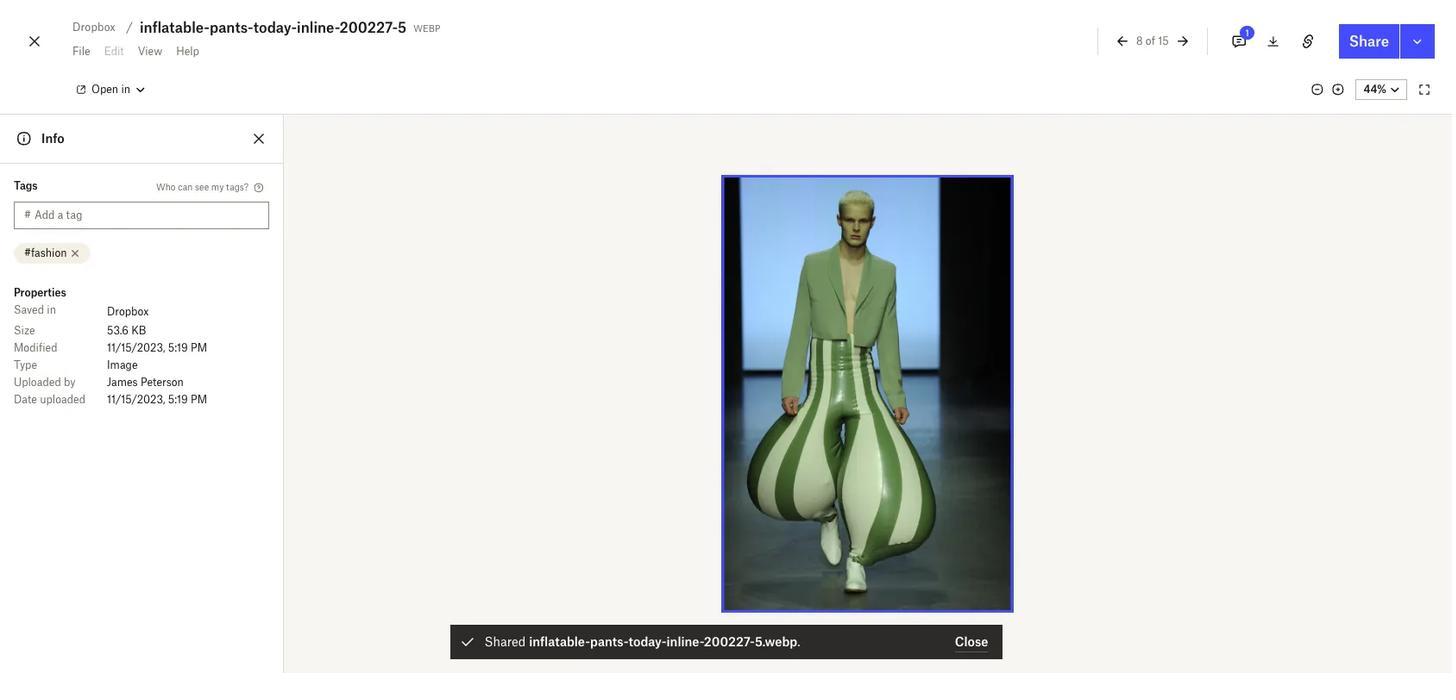 Task type: describe. For each thing, give the bounding box(es) containing it.
close button
[[955, 633, 989, 653]]

tags
[[14, 179, 38, 192]]

uploaded by
[[14, 376, 76, 389]]

dropbox for "dropbox" dropdown button
[[72, 21, 116, 34]]

5:19 for 53.6 kb
[[168, 342, 188, 355]]

row containing type
[[14, 357, 269, 375]]

table containing saved in
[[14, 302, 269, 409]]

53.6
[[107, 324, 129, 337]]

tags?
[[226, 182, 249, 192]]

Add a tag text field
[[35, 206, 259, 225]]

help button
[[169, 38, 206, 66]]

44%
[[1364, 83, 1387, 96]]

5.webp
[[755, 635, 798, 650]]

#fashion
[[24, 247, 67, 260]]

see
[[195, 182, 209, 192]]

200227- for 5
[[340, 19, 398, 36]]

size
[[14, 324, 35, 337]]

who
[[156, 182, 176, 192]]

row containing modified
[[14, 340, 269, 357]]

today- for 5.webp
[[629, 635, 667, 650]]

pm for kb
[[191, 342, 207, 355]]

11/15/2023, 5:19 pm for peterson
[[107, 394, 207, 406]]

saved in
[[14, 304, 56, 317]]

pm for peterson
[[191, 394, 207, 406]]

share button
[[1339, 24, 1400, 59]]

open
[[91, 83, 118, 96]]

info
[[41, 131, 64, 146]]

shared inflatable-pants-today-inline-200227-5.webp .
[[485, 635, 800, 650]]

date uploaded
[[14, 394, 86, 406]]

dropbox button
[[66, 17, 122, 38]]

/ inflatable-pants-today-inline-200227-5 webp
[[126, 19, 440, 36]]

44% button
[[1355, 79, 1407, 100]]

#fashion button
[[14, 243, 91, 264]]

close image
[[24, 28, 45, 55]]

open in
[[91, 83, 130, 96]]

.
[[798, 635, 800, 650]]

who can see my tags?
[[156, 182, 249, 192]]

image
[[107, 359, 138, 372]]

5:19 for james peterson
[[168, 394, 188, 406]]

11/15/2023, 5:19 pm for kb
[[107, 342, 207, 355]]

dropbox link
[[107, 304, 149, 321]]

close
[[955, 635, 989, 649]]

peterson
[[141, 376, 184, 389]]

dropbox for dropbox link
[[107, 305, 149, 318]]

row containing uploaded by
[[14, 375, 269, 392]]

15
[[1158, 34, 1169, 47]]

saved
[[14, 304, 44, 317]]



Task type: locate. For each thing, give the bounding box(es) containing it.
dropbox inside dropdown button
[[72, 21, 116, 34]]

row containing saved in
[[14, 302, 269, 323]]

1 pm from the top
[[191, 342, 207, 355]]

open in button
[[66, 76, 155, 104]]

2 5:19 from the top
[[168, 394, 188, 406]]

1 vertical spatial inline-
[[667, 635, 704, 650]]

inline- for 5.webp
[[667, 635, 704, 650]]

inline-
[[297, 19, 340, 36], [667, 635, 704, 650]]

None field
[[0, 0, 133, 19]]

pants- for 5.webp
[[590, 635, 629, 650]]

row containing size
[[14, 323, 269, 340]]

1 horizontal spatial inflatable-
[[529, 635, 590, 650]]

0 horizontal spatial pants-
[[210, 19, 253, 36]]

alert
[[450, 626, 1002, 660]]

11/15/2023, down kb
[[107, 342, 165, 355]]

in inside "popup button"
[[121, 83, 130, 96]]

inflatable- for 5
[[140, 19, 210, 36]]

1 horizontal spatial inline-
[[667, 635, 704, 650]]

8 of 15
[[1137, 34, 1169, 47]]

today- for 5
[[253, 19, 297, 36]]

1 horizontal spatial in
[[121, 83, 130, 96]]

dropbox up file
[[72, 21, 116, 34]]

row up kb
[[14, 302, 269, 323]]

today-
[[253, 19, 297, 36], [629, 635, 667, 650]]

dropbox up 53.6 kb
[[107, 305, 149, 318]]

properties
[[14, 287, 66, 299]]

0 vertical spatial today-
[[253, 19, 297, 36]]

date
[[14, 394, 37, 406]]

200227-
[[340, 19, 398, 36], [704, 635, 755, 650]]

8
[[1137, 34, 1143, 47]]

2 11/15/2023, 5:19 pm from the top
[[107, 394, 207, 406]]

view
[[138, 45, 162, 58]]

200227- inside alert
[[704, 635, 755, 650]]

1 vertical spatial inflatable-
[[529, 635, 590, 650]]

53.6 kb
[[107, 324, 146, 337]]

2 11/15/2023, from the top
[[107, 394, 165, 406]]

1 11/15/2023, from the top
[[107, 342, 165, 355]]

table
[[14, 302, 269, 409]]

row
[[14, 302, 269, 323], [14, 323, 269, 340], [14, 340, 269, 357], [14, 357, 269, 375], [14, 375, 269, 392], [14, 392, 269, 409]]

11/15/2023, for peterson
[[107, 394, 165, 406]]

1 horizontal spatial pants-
[[590, 635, 629, 650]]

in for saved in
[[47, 304, 56, 317]]

in inside table
[[47, 304, 56, 317]]

0 horizontal spatial today-
[[253, 19, 297, 36]]

4 row from the top
[[14, 357, 269, 375]]

pants- for 5
[[210, 19, 253, 36]]

1 vertical spatial today-
[[629, 635, 667, 650]]

1 11/15/2023, 5:19 pm from the top
[[107, 342, 207, 355]]

5:19 down peterson on the left of page
[[168, 394, 188, 406]]

11/15/2023,
[[107, 342, 165, 355], [107, 394, 165, 406]]

row down james peterson
[[14, 392, 269, 409]]

inflatable-
[[140, 19, 210, 36], [529, 635, 590, 650]]

inline- for 5
[[297, 19, 340, 36]]

my
[[211, 182, 224, 192]]

1 horizontal spatial 200227-
[[704, 635, 755, 650]]

of
[[1146, 34, 1155, 47]]

11/15/2023, down james peterson
[[107, 394, 165, 406]]

by
[[64, 376, 76, 389]]

0 vertical spatial 5:19
[[168, 342, 188, 355]]

0 vertical spatial 11/15/2023, 5:19 pm
[[107, 342, 207, 355]]

1 button
[[1222, 24, 1256, 59]]

1 row from the top
[[14, 302, 269, 323]]

11/15/2023, 5:19 pm
[[107, 342, 207, 355], [107, 394, 207, 406]]

11/15/2023, for kb
[[107, 342, 165, 355]]

in down the properties at the left top of the page
[[47, 304, 56, 317]]

uploaded
[[40, 394, 86, 406]]

webp
[[414, 20, 440, 35]]

0 vertical spatial 200227-
[[340, 19, 398, 36]]

1 vertical spatial 11/15/2023, 5:19 pm
[[107, 394, 207, 406]]

1 vertical spatial dropbox
[[107, 305, 149, 318]]

0 horizontal spatial in
[[47, 304, 56, 317]]

5:19 up peterson on the left of page
[[168, 342, 188, 355]]

inline- inside alert
[[667, 635, 704, 650]]

3 row from the top
[[14, 340, 269, 357]]

row down image
[[14, 375, 269, 392]]

inflatable- up help
[[140, 19, 210, 36]]

row containing date uploaded
[[14, 392, 269, 409]]

200227- left webp
[[340, 19, 398, 36]]

dropbox
[[72, 21, 116, 34], [107, 305, 149, 318]]

1
[[1246, 28, 1249, 38]]

help
[[176, 45, 199, 58]]

share
[[1349, 33, 1389, 50]]

1 5:19 from the top
[[168, 342, 188, 355]]

view button
[[131, 38, 169, 66]]

0 vertical spatial inflatable-
[[140, 19, 210, 36]]

pants-
[[210, 19, 253, 36], [590, 635, 629, 650]]

0 vertical spatial inline-
[[297, 19, 340, 36]]

0 vertical spatial in
[[121, 83, 130, 96]]

file
[[72, 45, 90, 58]]

uploaded
[[14, 376, 61, 389]]

0 vertical spatial 11/15/2023,
[[107, 342, 165, 355]]

in
[[121, 83, 130, 96], [47, 304, 56, 317]]

0 horizontal spatial inflatable-
[[140, 19, 210, 36]]

6 row from the top
[[14, 392, 269, 409]]

0 horizontal spatial inline-
[[297, 19, 340, 36]]

pm
[[191, 342, 207, 355], [191, 394, 207, 406]]

5
[[398, 19, 407, 36]]

in for open in
[[121, 83, 130, 96]]

james
[[107, 376, 138, 389]]

in right open
[[121, 83, 130, 96]]

11/15/2023, 5:19 pm down kb
[[107, 342, 207, 355]]

inflatable- for 5.webp
[[529, 635, 590, 650]]

2 row from the top
[[14, 323, 269, 340]]

1 vertical spatial 11/15/2023,
[[107, 394, 165, 406]]

0 vertical spatial pm
[[191, 342, 207, 355]]

200227- for 5.webp
[[704, 635, 755, 650]]

0 vertical spatial dropbox
[[72, 21, 116, 34]]

shared
[[485, 635, 526, 650]]

2 pm from the top
[[191, 394, 207, 406]]

can
[[178, 182, 193, 192]]

0 horizontal spatial 200227-
[[340, 19, 398, 36]]

1 vertical spatial in
[[47, 304, 56, 317]]

type
[[14, 359, 37, 372]]

0 vertical spatial pants-
[[210, 19, 253, 36]]

1 horizontal spatial today-
[[629, 635, 667, 650]]

row down dropbox link
[[14, 323, 269, 340]]

who can see my tags? image
[[252, 181, 266, 195]]

11/15/2023, 5:19 pm down peterson on the left of page
[[107, 394, 207, 406]]

file button
[[66, 38, 97, 66]]

5 row from the top
[[14, 375, 269, 392]]

row down kb
[[14, 340, 269, 357]]

1 vertical spatial pants-
[[590, 635, 629, 650]]

1 vertical spatial 200227-
[[704, 635, 755, 650]]

1 vertical spatial pm
[[191, 394, 207, 406]]

alert containing close
[[450, 626, 1002, 660]]

1 vertical spatial 5:19
[[168, 394, 188, 406]]

james peterson
[[107, 376, 184, 389]]

5:19
[[168, 342, 188, 355], [168, 394, 188, 406]]

row up james peterson
[[14, 357, 269, 375]]

200227- left "."
[[704, 635, 755, 650]]

modified
[[14, 342, 57, 355]]

/
[[126, 20, 133, 35]]

#
[[24, 209, 31, 222]]

close left sidebar image
[[249, 129, 269, 149]]

kb
[[131, 324, 146, 337]]

inflatable- right shared
[[529, 635, 590, 650]]



Task type: vqa. For each thing, say whether or not it's contained in the screenshot.
1
yes



